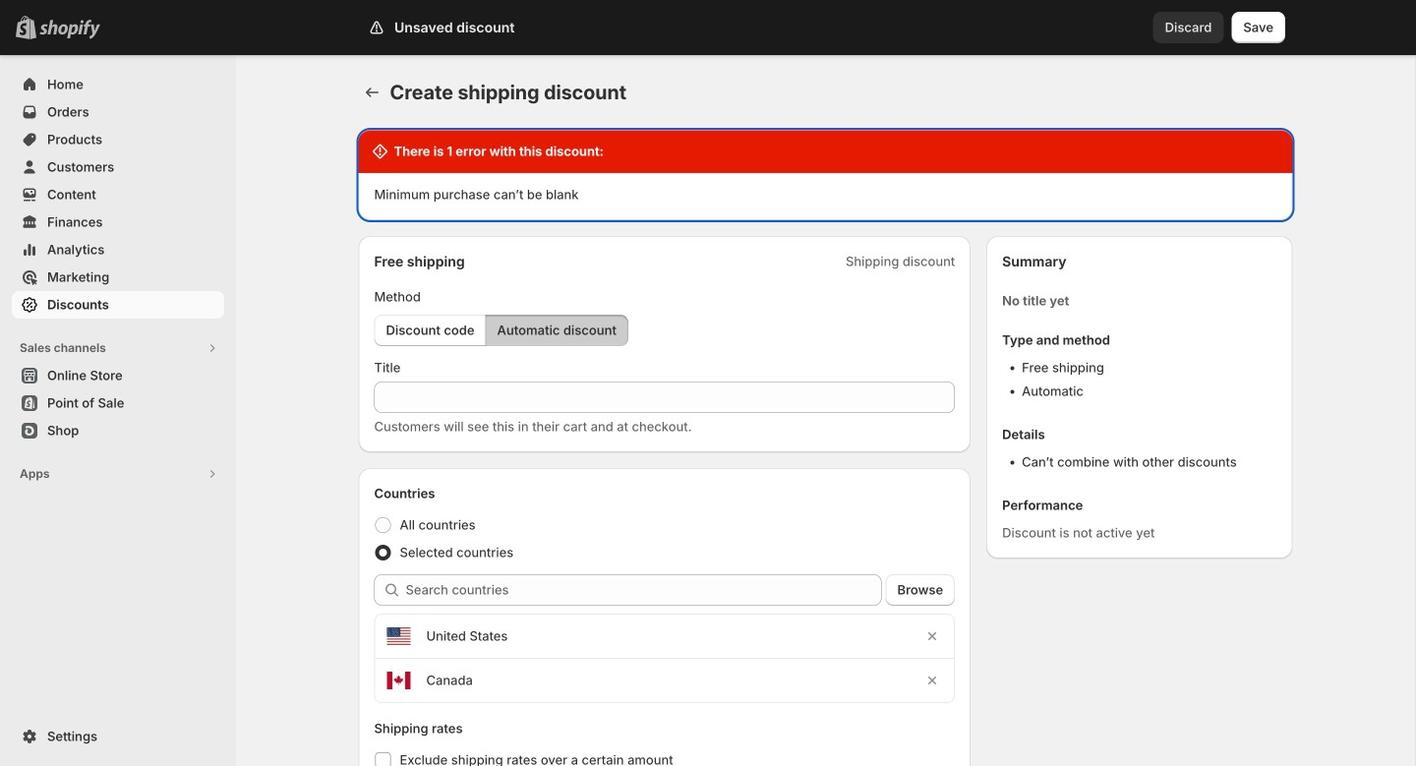 Task type: describe. For each thing, give the bounding box(es) containing it.
shopify image
[[39, 19, 100, 39]]



Task type: locate. For each thing, give the bounding box(es) containing it.
None text field
[[374, 382, 955, 413]]

Search countries text field
[[406, 574, 882, 606]]



Task type: vqa. For each thing, say whether or not it's contained in the screenshot.
Search countries text box
yes



